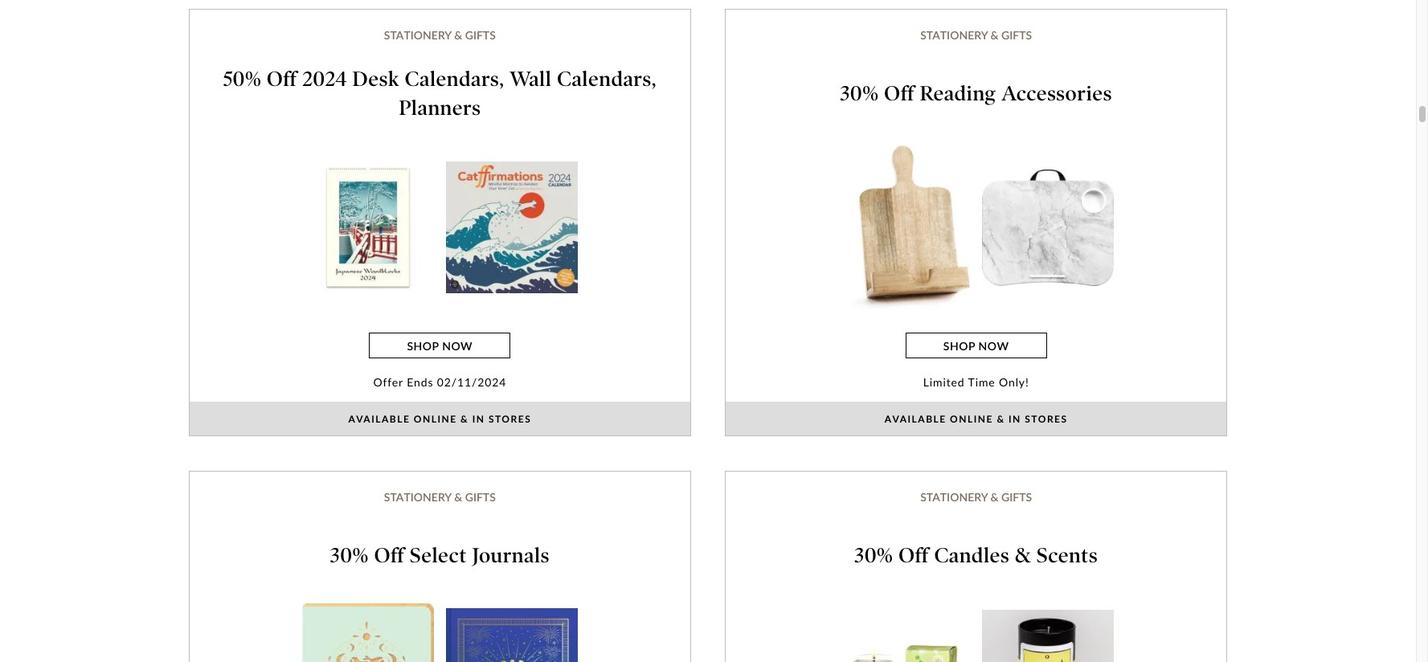 Task type: locate. For each thing, give the bounding box(es) containing it.
stationery & gifts for &
[[921, 491, 1033, 504]]

available online & in stores
[[348, 413, 532, 425], [885, 413, 1068, 425]]

shop up ends
[[407, 339, 439, 353]]

1 horizontal spatial stores
[[1025, 413, 1068, 425]]

0 horizontal spatial calendars,
[[405, 67, 505, 92]]

30% off select journals
[[330, 543, 550, 568]]

available down offer
[[348, 413, 410, 425]]

now for accessories
[[979, 339, 1010, 353]]

stationery up 'desk'
[[384, 29, 452, 42]]

1 horizontal spatial now
[[979, 339, 1010, 353]]

shop now up limited time only!
[[944, 339, 1010, 353]]

stationery & gifts up 50% off 2024 desk calendars, wall calendars, planners
[[384, 29, 496, 42]]

candles
[[935, 543, 1010, 568]]

stationery & gifts up 30% off select journals
[[384, 491, 496, 504]]

in down "only!"
[[1009, 413, 1022, 425]]

1 horizontal spatial shop now
[[944, 339, 1010, 353]]

shop now link
[[369, 333, 511, 359], [906, 333, 1047, 359]]

2 now from the left
[[979, 339, 1010, 353]]

available online & in stores for accessories
[[885, 413, 1068, 425]]

off left candles
[[899, 543, 929, 568]]

0 horizontal spatial now
[[442, 339, 473, 353]]

2 shop now link from the left
[[906, 333, 1047, 359]]

30% off candles & scents
[[855, 543, 1099, 568]]

&
[[454, 29, 463, 42], [991, 29, 999, 42], [461, 413, 469, 425], [997, 413, 1006, 425], [454, 491, 463, 504], [991, 491, 999, 504], [1015, 543, 1032, 568]]

stationery up reading
[[921, 29, 988, 42]]

30% for 30% off reading accessories
[[840, 81, 879, 106]]

1 horizontal spatial shop now link
[[906, 333, 1047, 359]]

gifts up 30% off candles & scents
[[1002, 491, 1033, 504]]

shop now link up "offer ends 02/11/2024"
[[369, 333, 511, 359]]

online down "offer ends 02/11/2024"
[[414, 413, 457, 425]]

offer ends 02/11/2024
[[373, 376, 507, 390]]

2 online from the left
[[951, 413, 994, 425]]

ends
[[407, 376, 434, 390]]

1 available online & in stores from the left
[[348, 413, 532, 425]]

stores down "only!"
[[1025, 413, 1068, 425]]

in down 02/11/2024
[[473, 413, 485, 425]]

available down limited
[[885, 413, 947, 425]]

30%
[[840, 81, 879, 106], [330, 543, 369, 568], [855, 543, 894, 568]]

gifts up 50% off 2024 desk calendars, wall calendars, planners
[[465, 29, 496, 42]]

available online & in stores down "offer ends 02/11/2024"
[[348, 413, 532, 425]]

0 horizontal spatial shop
[[407, 339, 439, 353]]

online
[[414, 413, 457, 425], [951, 413, 994, 425]]

30% off reading accessories
[[840, 81, 1113, 106]]

2 available online & in stores from the left
[[885, 413, 1068, 425]]

1 calendars, from the left
[[405, 67, 505, 92]]

off left reading
[[885, 81, 915, 106]]

2 shop from the left
[[944, 339, 976, 353]]

off right 50%
[[267, 67, 297, 92]]

1 online from the left
[[414, 413, 457, 425]]

1 available from the left
[[348, 413, 410, 425]]

1 horizontal spatial shop
[[944, 339, 976, 353]]

1 in from the left
[[473, 413, 485, 425]]

0 horizontal spatial available online & in stores
[[348, 413, 532, 425]]

2 shop now from the left
[[944, 339, 1010, 353]]

2024
[[302, 67, 347, 92]]

available for 2024
[[348, 413, 410, 425]]

& up 30% off reading accessories
[[991, 29, 999, 42]]

available online & in stores down limited time only!
[[885, 413, 1068, 425]]

off for select
[[374, 543, 405, 568]]

stores for 50% off 2024 desk calendars, wall calendars, planners
[[489, 413, 532, 425]]

1 shop now link from the left
[[369, 333, 511, 359]]

shop up limited
[[944, 339, 976, 353]]

shop now link for desk
[[369, 333, 511, 359]]

off
[[267, 67, 297, 92], [885, 81, 915, 106], [374, 543, 405, 568], [899, 543, 929, 568]]

stationery & gifts for journals
[[384, 491, 496, 504]]

0 horizontal spatial stores
[[489, 413, 532, 425]]

shop now up "offer ends 02/11/2024"
[[407, 339, 473, 353]]

available
[[348, 413, 410, 425], [885, 413, 947, 425]]

now
[[442, 339, 473, 353], [979, 339, 1010, 353]]

0 horizontal spatial available
[[348, 413, 410, 425]]

1 horizontal spatial in
[[1009, 413, 1022, 425]]

2 calendars, from the left
[[557, 67, 657, 92]]

1 now from the left
[[442, 339, 473, 353]]

1 horizontal spatial available
[[885, 413, 947, 425]]

limited time only!
[[924, 376, 1030, 390]]

calendars, up planners
[[405, 67, 505, 92]]

1 horizontal spatial available online & in stores
[[885, 413, 1068, 425]]

0 horizontal spatial in
[[473, 413, 485, 425]]

gifts
[[465, 29, 496, 42], [1002, 29, 1033, 42], [465, 491, 496, 504], [1002, 491, 1033, 504]]

calendars, right wall
[[557, 67, 657, 92]]

2 available from the left
[[885, 413, 947, 425]]

0 horizontal spatial shop now
[[407, 339, 473, 353]]

shop now link up limited time only!
[[906, 333, 1047, 359]]

1 horizontal spatial calendars,
[[557, 67, 657, 92]]

1 shop now from the left
[[407, 339, 473, 353]]

off for candles
[[899, 543, 929, 568]]

gifts up accessories
[[1002, 29, 1033, 42]]

now up 02/11/2024
[[442, 339, 473, 353]]

off inside 50% off 2024 desk calendars, wall calendars, planners
[[267, 67, 297, 92]]

0 horizontal spatial online
[[414, 413, 457, 425]]

stationery & gifts
[[384, 29, 496, 42], [921, 29, 1033, 42], [384, 491, 496, 504], [921, 491, 1033, 504]]

stationery for candles
[[921, 491, 988, 504]]

1 horizontal spatial online
[[951, 413, 994, 425]]

1 stores from the left
[[489, 413, 532, 425]]

stores down 02/11/2024
[[489, 413, 532, 425]]

calendars,
[[405, 67, 505, 92], [557, 67, 657, 92]]

only!
[[1000, 376, 1030, 390]]

stationery & gifts up 30% off reading accessories
[[921, 29, 1033, 42]]

shop
[[407, 339, 439, 353], [944, 339, 976, 353]]

gifts up journals
[[465, 491, 496, 504]]

stores
[[489, 413, 532, 425], [1025, 413, 1068, 425]]

in for accessories
[[1009, 413, 1022, 425]]

2 in from the left
[[1009, 413, 1022, 425]]

0 horizontal spatial shop now link
[[369, 333, 511, 359]]

1 shop from the left
[[407, 339, 439, 353]]

off for 2024
[[267, 67, 297, 92]]

stationery up select at the bottom of page
[[384, 491, 452, 504]]

now up time
[[979, 339, 1010, 353]]

stationery & gifts up 30% off candles & scents
[[921, 491, 1033, 504]]

stationery up candles
[[921, 491, 988, 504]]

stationery
[[384, 29, 452, 42], [921, 29, 988, 42], [384, 491, 452, 504], [921, 491, 988, 504]]

in
[[473, 413, 485, 425], [1009, 413, 1022, 425]]

2 stores from the left
[[1025, 413, 1068, 425]]

stationery for select
[[384, 491, 452, 504]]

off left select at the bottom of page
[[374, 543, 405, 568]]

shop now
[[407, 339, 473, 353], [944, 339, 1010, 353]]

online down limited time only!
[[951, 413, 994, 425]]

product image image
[[839, 145, 971, 311], [302, 162, 434, 294], [446, 162, 578, 294], [983, 170, 1115, 286], [302, 604, 434, 663], [446, 609, 578, 663], [983, 610, 1115, 663], [839, 646, 971, 663]]



Task type: vqa. For each thing, say whether or not it's contained in the screenshot.
coming of age - fiction
no



Task type: describe. For each thing, give the bounding box(es) containing it.
now for desk
[[442, 339, 473, 353]]

& up 50% off 2024 desk calendars, wall calendars, planners
[[454, 29, 463, 42]]

& left the scents
[[1015, 543, 1032, 568]]

shop for accessories
[[944, 339, 976, 353]]

planners
[[399, 96, 481, 121]]

stationery for reading
[[921, 29, 988, 42]]

30% for 30% off select journals
[[330, 543, 369, 568]]

desk
[[352, 67, 400, 92]]

time
[[969, 376, 996, 390]]

select
[[410, 543, 467, 568]]

online for accessories
[[951, 413, 994, 425]]

available online & in stores for desk
[[348, 413, 532, 425]]

shop now for accessories
[[944, 339, 1010, 353]]

stationery & gifts for desk
[[384, 29, 496, 42]]

stationery for 2024
[[384, 29, 452, 42]]

shop for desk
[[407, 339, 439, 353]]

02/11/2024
[[437, 376, 507, 390]]

50% off 2024 desk calendars, wall calendars, planners
[[223, 67, 657, 121]]

off for reading
[[885, 81, 915, 106]]

reading
[[920, 81, 997, 106]]

& up 30% off candles & scents
[[991, 491, 999, 504]]

available for reading
[[885, 413, 947, 425]]

gifts for journals
[[465, 491, 496, 504]]

limited
[[924, 376, 965, 390]]

offer
[[373, 376, 403, 390]]

stationery & gifts for accessories
[[921, 29, 1033, 42]]

& up 30% off select journals
[[454, 491, 463, 504]]

gifts for &
[[1002, 491, 1033, 504]]

30% for 30% off candles & scents
[[855, 543, 894, 568]]

online for desk
[[414, 413, 457, 425]]

shop now link for accessories
[[906, 333, 1047, 359]]

in for desk
[[473, 413, 485, 425]]

gifts for accessories
[[1002, 29, 1033, 42]]

& down 02/11/2024
[[461, 413, 469, 425]]

gifts for desk
[[465, 29, 496, 42]]

journals
[[472, 543, 550, 568]]

wall
[[510, 67, 552, 92]]

50%
[[223, 67, 261, 92]]

shop now for desk
[[407, 339, 473, 353]]

stores for 30% off reading accessories
[[1025, 413, 1068, 425]]

accessories
[[1002, 81, 1113, 106]]

& down "only!"
[[997, 413, 1006, 425]]

scents
[[1037, 543, 1099, 568]]



